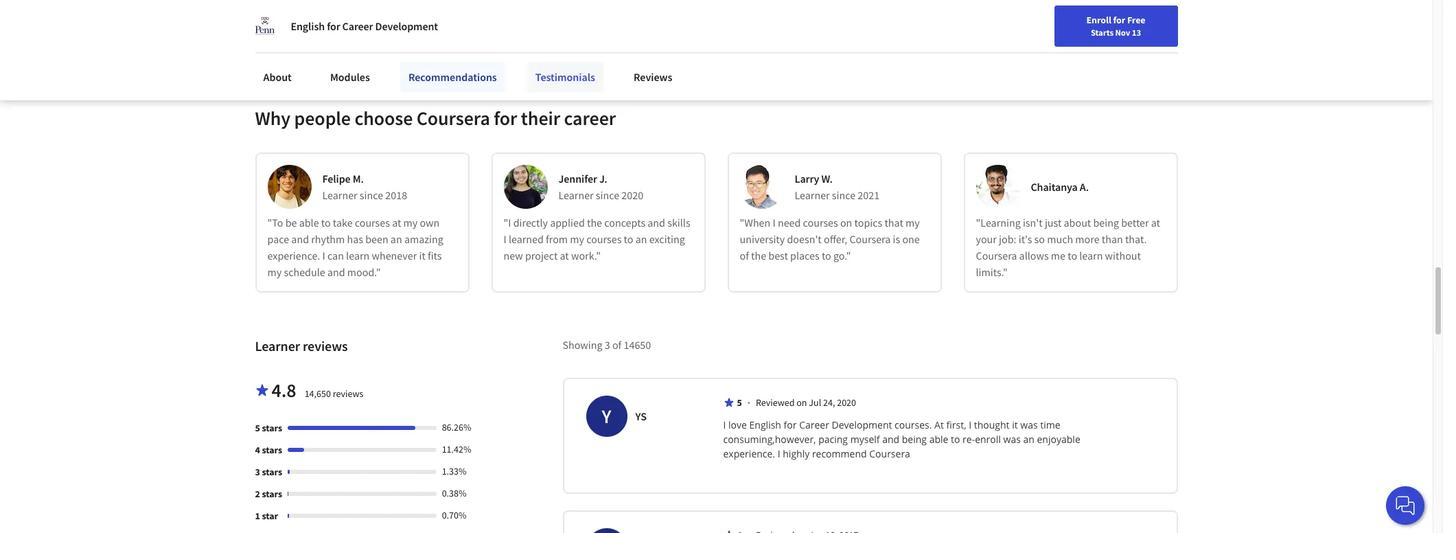 Task type: describe. For each thing, give the bounding box(es) containing it.
0 horizontal spatial on
[[797, 397, 807, 409]]

take
[[333, 216, 353, 230]]

reviews
[[634, 70, 673, 84]]

chaitanya a.
[[1031, 180, 1089, 194]]

of inside "when i need courses on topics that my university doesn't offer, coursera is one of the best places to go."
[[740, 249, 749, 263]]

about link
[[255, 62, 300, 92]]

allows
[[1020, 249, 1049, 263]]

doesn't
[[787, 232, 822, 246]]

fits
[[428, 249, 442, 263]]

11.42%
[[442, 443, 472, 456]]

find
[[1052, 43, 1070, 56]]

reviews for learner reviews
[[303, 337, 348, 355]]

for left their
[[494, 106, 517, 131]]

1 horizontal spatial your
[[1072, 43, 1090, 56]]

"when
[[740, 216, 771, 230]]

modules link
[[322, 62, 378, 92]]

offer,
[[824, 232, 848, 246]]

1.33%
[[442, 465, 467, 478]]

coursera inside "learning isn't just about being better at your job: it's so much more than that. coursera allows me to learn without limits."
[[976, 249, 1018, 263]]

can
[[328, 249, 344, 263]]

from
[[546, 232, 568, 246]]

2
[[255, 488, 260, 500]]

so
[[1035, 232, 1045, 246]]

better
[[1122, 216, 1150, 230]]

isn't
[[1023, 216, 1043, 230]]

since for m.
[[360, 188, 383, 202]]

and inside '"i directly applied the concepts and skills i learned from my courses to an exciting new project at work."'
[[648, 216, 666, 230]]

w.
[[822, 172, 833, 186]]

been
[[366, 232, 389, 246]]

universities link
[[198, 0, 280, 27]]

6
[[291, 22, 296, 34]]

on inside "when i need courses on topics that my university doesn't offer, coursera is one of the best places to go."
[[841, 216, 853, 230]]

14650
[[624, 338, 651, 352]]

directly
[[514, 216, 548, 230]]

j.
[[600, 172, 608, 186]]

learner for jennifer
[[559, 188, 594, 202]]

being inside "learning isn't just about being better at your job: it's so much more than that. coursera allows me to learn without limits."
[[1094, 216, 1120, 230]]

one
[[903, 232, 920, 246]]

i left love
[[724, 419, 726, 432]]

since for w.
[[832, 188, 856, 202]]

why people choose coursera for their career
[[255, 106, 616, 131]]

english for english for career development
[[291, 19, 325, 33]]

to inside i love english for career development courses. at first, i thought it was time consuming,however, pacing myself and being able to re-enroll was an enjoyable experience. i highly recommend coursera
[[951, 433, 961, 446]]

career inside i love english for career development courses. at first, i thought it was time consuming,however, pacing myself and being able to re-enroll was an enjoyable experience. i highly recommend coursera
[[800, 419, 830, 432]]

show 6 more
[[266, 22, 320, 34]]

jul
[[809, 397, 822, 409]]

limits."
[[976, 265, 1008, 279]]

just
[[1045, 216, 1062, 230]]

14,650
[[305, 388, 331, 400]]

2021
[[858, 188, 880, 202]]

is
[[893, 232, 901, 246]]

choose
[[355, 106, 413, 131]]

enroll
[[975, 433, 1001, 446]]

coursera inside "when i need courses on topics that my university doesn't offer, coursera is one of the best places to go."
[[850, 232, 891, 246]]

own
[[420, 216, 440, 230]]

university of pennsylvania image
[[255, 16, 274, 36]]

learn for has
[[346, 249, 370, 263]]

and inside i love english for career development courses. at first, i thought it was time consuming,however, pacing myself and being able to re-enroll was an enjoyable experience. i highly recommend coursera
[[883, 433, 900, 446]]

development inside i love english for career development courses. at first, i thought it was time consuming,however, pacing myself and being able to re-enroll was an enjoyable experience. i highly recommend coursera
[[832, 419, 893, 432]]

1
[[255, 510, 260, 522]]

to inside "learning isn't just about being better at your job: it's so much more than that. coursera allows me to learn without limits."
[[1068, 249, 1078, 263]]

and down be on the left top
[[291, 232, 309, 246]]

learner for felipe
[[322, 188, 358, 202]]

career
[[564, 106, 616, 131]]

felipe
[[322, 172, 351, 186]]

thought
[[975, 419, 1010, 432]]

experience. inside i love english for career development courses. at first, i thought it was time consuming,however, pacing myself and being able to re-enroll was an enjoyable experience. i highly recommend coursera
[[724, 447, 776, 460]]

go."
[[834, 249, 851, 263]]

modules
[[330, 70, 370, 84]]

learner reviews
[[255, 337, 348, 355]]

the inside "when i need courses on topics that my university doesn't offer, coursera is one of the best places to go."
[[751, 249, 767, 263]]

13
[[1133, 27, 1142, 38]]

86.26%
[[442, 421, 472, 434]]

reviewed on jul 24, 2020
[[756, 397, 857, 409]]

enroll
[[1087, 14, 1112, 26]]

0.38%
[[442, 487, 467, 500]]

your inside "learning isn't just about being better at your job: it's so much more than that. coursera allows me to learn without limits."
[[976, 232, 997, 246]]

1 vertical spatial was
[[1004, 433, 1021, 446]]

courses inside "to be able to take courses at my own pace and rhythm has been an amazing experience. i can learn whenever it fits my schedule and mood."
[[355, 216, 390, 230]]

2020 for jennifer j. learner since 2020
[[622, 188, 644, 202]]

about
[[1064, 216, 1092, 230]]

4
[[255, 444, 260, 456]]

than
[[1102, 232, 1124, 246]]

"to
[[268, 216, 283, 230]]

ys
[[636, 410, 647, 423]]

job:
[[999, 232, 1017, 246]]

1 vertical spatial of
[[613, 338, 622, 352]]

at
[[935, 419, 944, 432]]

"learning isn't just about being better at your job: it's so much more than that. coursera allows me to learn without limits."
[[976, 216, 1161, 279]]

enjoyable
[[1038, 433, 1081, 446]]

work."
[[571, 249, 601, 263]]

0 horizontal spatial development
[[375, 19, 438, 33]]

applied
[[550, 216, 585, 230]]

love
[[729, 419, 747, 432]]

"learning
[[976, 216, 1021, 230]]

0 vertical spatial was
[[1021, 419, 1038, 432]]

an inside "to be able to take courses at my own pace and rhythm has been an amazing experience. i can learn whenever it fits my schedule and mood."
[[391, 232, 402, 246]]

english inside i love english for career development courses. at first, i thought it was time consuming,however, pacing myself and being able to re-enroll was an enjoyable experience. i highly recommend coursera
[[750, 419, 782, 432]]

being inside i love english for career development courses. at first, i thought it was time consuming,however, pacing myself and being able to re-enroll was an enjoyable experience. i highly recommend coursera
[[902, 433, 927, 446]]

about
[[263, 70, 292, 84]]

more inside button
[[298, 22, 320, 34]]

free
[[1128, 14, 1146, 26]]

new
[[504, 249, 523, 263]]

recommend
[[813, 447, 867, 460]]

jennifer j. learner since 2020
[[559, 172, 644, 202]]

at for better
[[1152, 216, 1161, 230]]

best
[[769, 249, 788, 263]]

schedule
[[284, 265, 325, 279]]

0.70%
[[442, 509, 467, 522]]

5 stars
[[255, 422, 282, 434]]

it inside i love english for career development courses. at first, i thought it was time consuming,however, pacing myself and being able to re-enroll was an enjoyable experience. i highly recommend coursera
[[1013, 419, 1018, 432]]

able inside "to be able to take courses at my own pace and rhythm has been an amazing experience. i can learn whenever it fits my schedule and mood."
[[299, 216, 319, 230]]

since for j.
[[596, 188, 620, 202]]

first,
[[947, 419, 967, 432]]

showing 3 of 14650
[[563, 338, 651, 352]]

reviews for 14,650 reviews
[[333, 388, 364, 400]]



Task type: locate. For each thing, give the bounding box(es) containing it.
at inside '"i directly applied the concepts and skills i learned from my courses to an exciting new project at work."'
[[560, 249, 569, 263]]

1 vertical spatial more
[[1076, 232, 1100, 246]]

2 stars from the top
[[262, 444, 282, 456]]

14,650 reviews
[[305, 388, 364, 400]]

an inside i love english for career development courses. at first, i thought it was time consuming,however, pacing myself and being able to re-enroll was an enjoyable experience. i highly recommend coursera
[[1024, 433, 1035, 446]]

highly
[[783, 447, 810, 460]]

0 horizontal spatial english
[[291, 19, 325, 33]]

project
[[525, 249, 558, 263]]

courses inside '"i directly applied the concepts and skills i learned from my courses to an exciting new project at work."'
[[587, 232, 622, 246]]

to
[[321, 216, 331, 230], [624, 232, 634, 246], [822, 249, 832, 263], [1068, 249, 1078, 263], [951, 433, 961, 446]]

english
[[291, 19, 325, 33], [1170, 43, 1203, 57], [750, 419, 782, 432]]

career
[[342, 19, 373, 33], [1112, 43, 1138, 56], [800, 419, 830, 432]]

to down "concepts"
[[624, 232, 634, 246]]

1 horizontal spatial 5
[[737, 397, 742, 409]]

it right "thought"
[[1013, 419, 1018, 432]]

since down the j.
[[596, 188, 620, 202]]

learner
[[322, 188, 358, 202], [559, 188, 594, 202], [795, 188, 830, 202], [255, 337, 300, 355]]

"when i need courses on topics that my university doesn't offer, coursera is one of the best places to go."
[[740, 216, 920, 263]]

the down 'university'
[[751, 249, 767, 263]]

1 vertical spatial able
[[930, 433, 949, 446]]

able inside i love english for career development courses. at first, i thought it was time consuming,however, pacing myself and being able to re-enroll was an enjoyable experience. i highly recommend coursera
[[930, 433, 949, 446]]

my inside '"i directly applied the concepts and skills i learned from my courses to an exciting new project at work."'
[[570, 232, 585, 246]]

learner down jennifer
[[559, 188, 594, 202]]

on left jul
[[797, 397, 807, 409]]

0 vertical spatial of
[[740, 249, 749, 263]]

why
[[255, 106, 291, 131]]

2020 inside jennifer j. learner since 2020
[[622, 188, 644, 202]]

pace
[[268, 232, 289, 246]]

2 horizontal spatial english
[[1170, 43, 1203, 57]]

nov
[[1116, 27, 1131, 38]]

2020
[[622, 188, 644, 202], [837, 397, 857, 409]]

0 vertical spatial able
[[299, 216, 319, 230]]

1 vertical spatial 5
[[255, 422, 260, 434]]

since down m.
[[360, 188, 383, 202]]

5 for 5 stars
[[255, 422, 260, 434]]

and
[[648, 216, 666, 230], [291, 232, 309, 246], [328, 265, 345, 279], [883, 433, 900, 446]]

i right first,
[[969, 419, 972, 432]]

0 horizontal spatial more
[[298, 22, 320, 34]]

reviews right 14,650
[[333, 388, 364, 400]]

has
[[347, 232, 363, 246]]

experience. inside "to be able to take courses at my own pace and rhythm has been an amazing experience. i can learn whenever it fits my schedule and mood."
[[268, 249, 320, 263]]

1 horizontal spatial development
[[832, 419, 893, 432]]

development up myself
[[832, 419, 893, 432]]

stars for 3 stars
[[262, 466, 282, 478]]

career down the nov
[[1112, 43, 1138, 56]]

coursera down topics
[[850, 232, 891, 246]]

1 horizontal spatial career
[[800, 419, 830, 432]]

0 horizontal spatial an
[[391, 232, 402, 246]]

0 vertical spatial your
[[1072, 43, 1090, 56]]

1 horizontal spatial being
[[1094, 216, 1120, 230]]

0 vertical spatial on
[[841, 216, 853, 230]]

the right applied
[[587, 216, 602, 230]]

consuming,however,
[[724, 433, 816, 446]]

1 learn from the left
[[346, 249, 370, 263]]

chat with us image
[[1395, 495, 1417, 517]]

1 vertical spatial career
[[1112, 43, 1138, 56]]

stars for 5 stars
[[262, 422, 282, 434]]

0 vertical spatial 2020
[[622, 188, 644, 202]]

experience. down "consuming,however,"
[[724, 447, 776, 460]]

0 vertical spatial 5
[[737, 397, 742, 409]]

coursera up 'limits."'
[[976, 249, 1018, 263]]

0 vertical spatial career
[[342, 19, 373, 33]]

the inside '"i directly applied the concepts and skills i learned from my courses to an exciting new project at work."'
[[587, 216, 602, 230]]

1 horizontal spatial on
[[841, 216, 853, 230]]

1 vertical spatial the
[[751, 249, 767, 263]]

of
[[740, 249, 749, 263], [613, 338, 622, 352]]

2020 up "concepts"
[[622, 188, 644, 202]]

2 vertical spatial career
[[800, 419, 830, 432]]

since inside jennifer j. learner since 2020
[[596, 188, 620, 202]]

topics
[[855, 216, 883, 230]]

1 vertical spatial on
[[797, 397, 807, 409]]

0 horizontal spatial learn
[[346, 249, 370, 263]]

your down "learning
[[976, 232, 997, 246]]

coursera inside i love english for career development courses. at first, i thought it was time consuming,however, pacing myself and being able to re-enroll was an enjoyable experience. i highly recommend coursera
[[870, 447, 911, 460]]

stars for 2 stars
[[262, 488, 282, 500]]

courses
[[355, 216, 390, 230], [803, 216, 839, 230], [587, 232, 622, 246]]

at inside "to be able to take courses at my own pace and rhythm has been an amazing experience. i can learn whenever it fits my schedule and mood."
[[392, 216, 401, 230]]

0 vertical spatial being
[[1094, 216, 1120, 230]]

since inside 'larry w. learner since 2021'
[[832, 188, 856, 202]]

0 horizontal spatial experience.
[[268, 249, 320, 263]]

for inside "enroll for free starts nov 13"
[[1114, 14, 1126, 26]]

2 horizontal spatial career
[[1112, 43, 1138, 56]]

learn down has at the top
[[346, 249, 370, 263]]

learner for larry
[[795, 188, 830, 202]]

2 horizontal spatial since
[[832, 188, 856, 202]]

able down at
[[930, 433, 949, 446]]

people
[[294, 106, 351, 131]]

english button
[[1145, 27, 1228, 72]]

to inside '"i directly applied the concepts and skills i learned from my courses to an exciting new project at work."'
[[624, 232, 634, 246]]

3 stars
[[255, 466, 282, 478]]

my inside "when i need courses on topics that my university doesn't offer, coursera is one of the best places to go."
[[906, 216, 920, 230]]

1 horizontal spatial 2020
[[837, 397, 857, 409]]

it's
[[1019, 232, 1033, 246]]

stars for 4 stars
[[262, 444, 282, 456]]

0 horizontal spatial of
[[613, 338, 622, 352]]

felipe m. learner since 2018
[[322, 172, 407, 202]]

on up the "offer,"
[[841, 216, 853, 230]]

pacing
[[819, 433, 848, 446]]

being
[[1094, 216, 1120, 230], [902, 433, 927, 446]]

0 horizontal spatial being
[[902, 433, 927, 446]]

1 horizontal spatial 3
[[605, 338, 610, 352]]

1 vertical spatial 2020
[[837, 397, 857, 409]]

an up whenever
[[391, 232, 402, 246]]

1 horizontal spatial more
[[1076, 232, 1100, 246]]

an down "concepts"
[[636, 232, 647, 246]]

was left time on the right bottom of page
[[1021, 419, 1038, 432]]

courses up work."
[[587, 232, 622, 246]]

at inside "learning isn't just about being better at your job: it's so much more than that. coursera allows me to learn without limits."
[[1152, 216, 1161, 230]]

coursera
[[417, 106, 490, 131], [850, 232, 891, 246], [976, 249, 1018, 263], [870, 447, 911, 460]]

learn down than on the right top of the page
[[1080, 249, 1103, 263]]

"i
[[504, 216, 511, 230]]

1 horizontal spatial english
[[750, 419, 782, 432]]

0 vertical spatial more
[[298, 22, 320, 34]]

since down w.
[[832, 188, 856, 202]]

3 right showing
[[605, 338, 610, 352]]

my up one
[[906, 216, 920, 230]]

their
[[521, 106, 561, 131]]

2 horizontal spatial courses
[[803, 216, 839, 230]]

i left need
[[773, 216, 776, 230]]

i inside "to be able to take courses at my own pace and rhythm has been an amazing experience. i can learn whenever it fits my schedule and mood."
[[323, 249, 325, 263]]

1 vertical spatial 3
[[255, 466, 260, 478]]

my left own
[[404, 216, 418, 230]]

1 horizontal spatial learn
[[1080, 249, 1103, 263]]

english for english
[[1170, 43, 1203, 57]]

1 since from the left
[[360, 188, 383, 202]]

at right better
[[1152, 216, 1161, 230]]

your right "find"
[[1072, 43, 1090, 56]]

courses.
[[895, 419, 932, 432]]

i inside '"i directly applied the concepts and skills i learned from my courses to an exciting new project at work."'
[[504, 232, 507, 246]]

to left re-
[[951, 433, 961, 446]]

be
[[286, 216, 297, 230]]

3 since from the left
[[832, 188, 856, 202]]

stars up 4 stars
[[262, 422, 282, 434]]

1 vertical spatial english
[[1170, 43, 1203, 57]]

and right myself
[[883, 433, 900, 446]]

0 horizontal spatial 5
[[255, 422, 260, 434]]

5 up love
[[737, 397, 742, 409]]

recommendations link
[[400, 62, 505, 92]]

0 horizontal spatial since
[[360, 188, 383, 202]]

since inside felipe m. learner since 2018
[[360, 188, 383, 202]]

courses up been
[[355, 216, 390, 230]]

my left schedule
[[268, 265, 282, 279]]

career up modules link in the left of the page
[[342, 19, 373, 33]]

learner down larry
[[795, 188, 830, 202]]

2 horizontal spatial at
[[1152, 216, 1161, 230]]

english inside button
[[1170, 43, 1203, 57]]

more down the about
[[1076, 232, 1100, 246]]

0 horizontal spatial courses
[[355, 216, 390, 230]]

2020 right 24,
[[837, 397, 857, 409]]

whenever
[[372, 249, 417, 263]]

0 horizontal spatial your
[[976, 232, 997, 246]]

concepts
[[605, 216, 646, 230]]

showing
[[563, 338, 603, 352]]

was
[[1021, 419, 1038, 432], [1004, 433, 1021, 446]]

my up work."
[[570, 232, 585, 246]]

1 vertical spatial reviews
[[333, 388, 364, 400]]

0 horizontal spatial 2020
[[622, 188, 644, 202]]

0 vertical spatial experience.
[[268, 249, 320, 263]]

development up recommendations link
[[375, 19, 438, 33]]

to up rhythm
[[321, 216, 331, 230]]

5 for 5
[[737, 397, 742, 409]]

and down can
[[328, 265, 345, 279]]

experience. up schedule
[[268, 249, 320, 263]]

learner inside 'larry w. learner since 2021'
[[795, 188, 830, 202]]

3 up 2 at the left bottom
[[255, 466, 260, 478]]

2 horizontal spatial an
[[1024, 433, 1035, 446]]

learner inside jennifer j. learner since 2020
[[559, 188, 594, 202]]

exciting
[[650, 232, 685, 246]]

5 up 4
[[255, 422, 260, 434]]

for right 6 on the top left
[[327, 19, 340, 33]]

0 vertical spatial reviews
[[303, 337, 348, 355]]

find your new career link
[[1045, 41, 1145, 58]]

able right be on the left top
[[299, 216, 319, 230]]

an
[[391, 232, 402, 246], [636, 232, 647, 246], [1024, 433, 1035, 446]]

reviews up 14,650
[[303, 337, 348, 355]]

show
[[266, 22, 289, 34]]

1 horizontal spatial of
[[740, 249, 749, 263]]

the
[[587, 216, 602, 230], [751, 249, 767, 263]]

1 horizontal spatial an
[[636, 232, 647, 246]]

4 stars from the top
[[262, 488, 282, 500]]

2 vertical spatial english
[[750, 419, 782, 432]]

0 vertical spatial it
[[419, 249, 426, 263]]

learned
[[509, 232, 544, 246]]

being up than on the right top of the page
[[1094, 216, 1120, 230]]

i down the "i
[[504, 232, 507, 246]]

0 horizontal spatial it
[[419, 249, 426, 263]]

1 horizontal spatial it
[[1013, 419, 1018, 432]]

1 horizontal spatial courses
[[587, 232, 622, 246]]

show 6 more button
[[255, 15, 331, 40]]

0 horizontal spatial 3
[[255, 466, 260, 478]]

to inside "to be able to take courses at my own pace and rhythm has been an amazing experience. i can learn whenever it fits my schedule and mood."
[[321, 216, 331, 230]]

learner down felipe
[[322, 188, 358, 202]]

0 horizontal spatial at
[[392, 216, 401, 230]]

career down jul
[[800, 419, 830, 432]]

1 vertical spatial development
[[832, 419, 893, 432]]

1 horizontal spatial able
[[930, 433, 949, 446]]

i down "consuming,however,"
[[778, 447, 781, 460]]

new
[[1092, 43, 1110, 56]]

1 vertical spatial your
[[976, 232, 997, 246]]

0 horizontal spatial the
[[587, 216, 602, 230]]

1 horizontal spatial experience.
[[724, 447, 776, 460]]

1 vertical spatial experience.
[[724, 447, 776, 460]]

1 stars from the top
[[262, 422, 282, 434]]

mood."
[[347, 265, 381, 279]]

courses inside "when i need courses on topics that my university doesn't offer, coursera is one of the best places to go."
[[803, 216, 839, 230]]

learner inside felipe m. learner since 2018
[[322, 188, 358, 202]]

was right "enroll"
[[1004, 433, 1021, 446]]

to left go."
[[822, 249, 832, 263]]

coursera down recommendations link
[[417, 106, 490, 131]]

being down "courses."
[[902, 433, 927, 446]]

of left 14650
[[613, 338, 622, 352]]

of down 'university'
[[740, 249, 749, 263]]

universities
[[218, 7, 274, 21]]

much
[[1048, 232, 1074, 246]]

it left "fits"
[[419, 249, 426, 263]]

None search field
[[196, 36, 525, 64]]

0 horizontal spatial career
[[342, 19, 373, 33]]

stars right 2 at the left bottom
[[262, 488, 282, 500]]

1 horizontal spatial since
[[596, 188, 620, 202]]

stars right 4
[[262, 444, 282, 456]]

for inside i love english for career development courses. at first, i thought it was time consuming,however, pacing myself and being able to re-enroll was an enjoyable experience. i highly recommend coursera
[[784, 419, 797, 432]]

0 horizontal spatial able
[[299, 216, 319, 230]]

collection element
[[247, 0, 1187, 62]]

1 vertical spatial it
[[1013, 419, 1018, 432]]

3 stars from the top
[[262, 466, 282, 478]]

experience.
[[268, 249, 320, 263], [724, 447, 776, 460]]

learn
[[346, 249, 370, 263], [1080, 249, 1103, 263]]

i love english for career development courses. at first, i thought it was time consuming,however, pacing myself and being able to re-enroll was an enjoyable experience. i highly recommend coursera
[[724, 419, 1084, 460]]

need
[[778, 216, 801, 230]]

an inside '"i directly applied the concepts and skills i learned from my courses to an exciting new project at work."'
[[636, 232, 647, 246]]

find your new career
[[1052, 43, 1138, 56]]

y
[[602, 404, 612, 429]]

for up "consuming,however,"
[[784, 419, 797, 432]]

2 learn from the left
[[1080, 249, 1103, 263]]

"to be able to take courses at my own pace and rhythm has been an amazing experience. i can learn whenever it fits my schedule and mood."
[[268, 216, 444, 279]]

4 stars
[[255, 444, 282, 456]]

1 vertical spatial being
[[902, 433, 927, 446]]

learner up 4.8
[[255, 337, 300, 355]]

i left can
[[323, 249, 325, 263]]

0 vertical spatial 3
[[605, 338, 610, 352]]

learn inside "learning isn't just about being better at your job: it's so much more than that. coursera allows me to learn without limits."
[[1080, 249, 1103, 263]]

development
[[375, 19, 438, 33], [832, 419, 893, 432]]

1 horizontal spatial the
[[751, 249, 767, 263]]

amazing
[[404, 232, 444, 246]]

"i directly applied the concepts and skills i learned from my courses to an exciting new project at work."
[[504, 216, 691, 263]]

2020 for reviewed on jul 24, 2020
[[837, 397, 857, 409]]

coursera down myself
[[870, 447, 911, 460]]

courses up the "offer,"
[[803, 216, 839, 230]]

i inside "when i need courses on topics that my university doesn't offer, coursera is one of the best places to go."
[[773, 216, 776, 230]]

university
[[740, 232, 785, 246]]

learn inside "to be able to take courses at my own pace and rhythm has been an amazing experience. i can learn whenever it fits my schedule and mood."
[[346, 249, 370, 263]]

a.
[[1080, 180, 1089, 194]]

more inside "learning isn't just about being better at your job: it's so much more than that. coursera allows me to learn without limits."
[[1076, 232, 1100, 246]]

an left "enjoyable"
[[1024, 433, 1035, 446]]

at down 2018
[[392, 216, 401, 230]]

star
[[262, 510, 278, 522]]

0 vertical spatial the
[[587, 216, 602, 230]]

1 horizontal spatial at
[[560, 249, 569, 263]]

0 vertical spatial english
[[291, 19, 325, 33]]

to inside "when i need courses on topics that my university doesn't offer, coursera is one of the best places to go."
[[822, 249, 832, 263]]

1 star
[[255, 510, 278, 522]]

0 vertical spatial development
[[375, 19, 438, 33]]

at for courses
[[392, 216, 401, 230]]

more right 6 on the top left
[[298, 22, 320, 34]]

it inside "to be able to take courses at my own pace and rhythm has been an amazing experience. i can learn whenever it fits my schedule and mood."
[[419, 249, 426, 263]]

i
[[773, 216, 776, 230], [504, 232, 507, 246], [323, 249, 325, 263], [724, 419, 726, 432], [969, 419, 972, 432], [778, 447, 781, 460]]

2 stars
[[255, 488, 282, 500]]

for
[[1114, 14, 1126, 26], [327, 19, 340, 33], [494, 106, 517, 131], [784, 419, 797, 432]]

stars down 4 stars
[[262, 466, 282, 478]]

2 since from the left
[[596, 188, 620, 202]]

learn for more
[[1080, 249, 1103, 263]]

for up the nov
[[1114, 14, 1126, 26]]

at down "from"
[[560, 249, 569, 263]]

to right me on the right of page
[[1068, 249, 1078, 263]]

and up 'exciting'
[[648, 216, 666, 230]]



Task type: vqa. For each thing, say whether or not it's contained in the screenshot.
Offered
no



